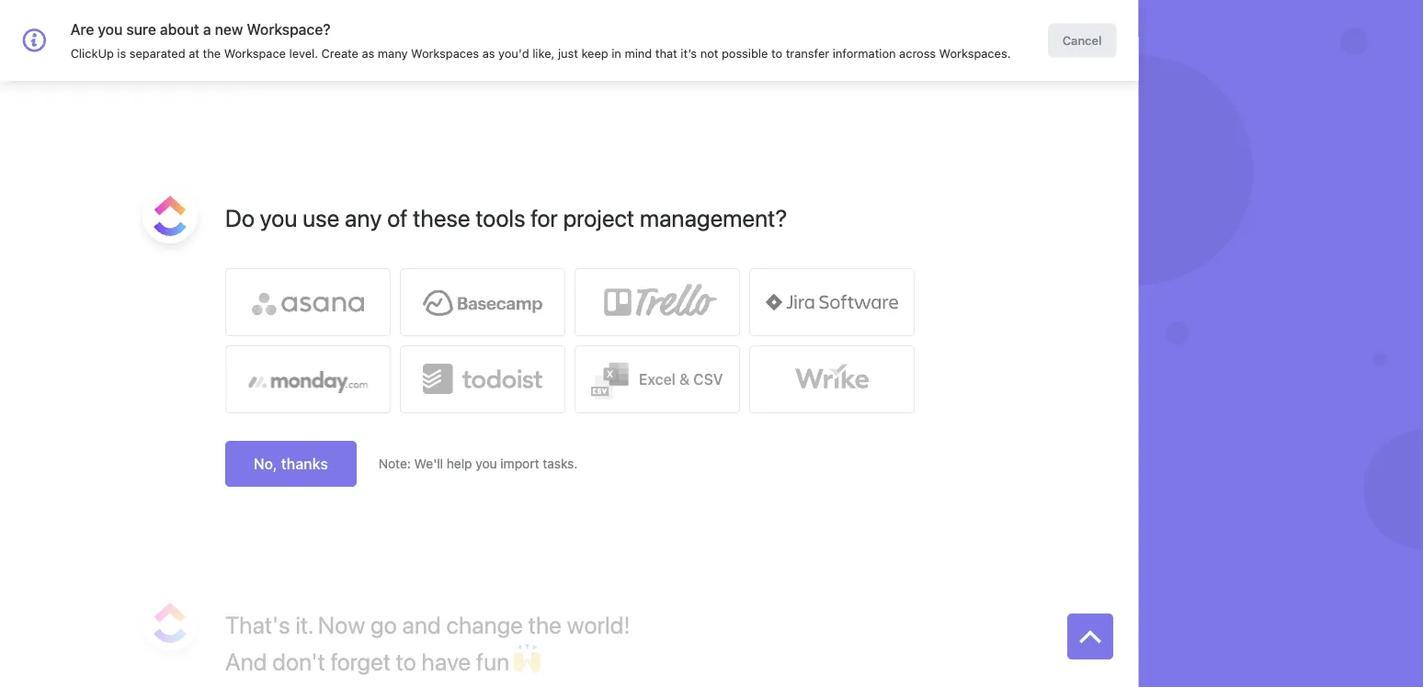 Task type: describe. For each thing, give the bounding box(es) containing it.
and
[[402, 611, 441, 639]]

fun
[[476, 648, 510, 676]]

we'll
[[414, 457, 443, 472]]

you'd
[[498, 46, 529, 60]]

clickup logo image for do you use any of these tools for project management?
[[153, 196, 186, 237]]

2 no, thanks button from the top
[[225, 442, 357, 488]]

&
[[679, 371, 690, 389]]

in
[[612, 46, 621, 60]]

you for are
[[98, 21, 123, 38]]

that
[[655, 46, 677, 60]]

2 thanks from the top
[[281, 456, 328, 473]]

1 as from the left
[[362, 46, 374, 60]]

for
[[531, 204, 558, 232]]

use
[[303, 204, 339, 232]]

it.
[[295, 611, 313, 639]]

the inside are you sure about a new workspace? clickup is separated at the workspace level. create as many workspaces as you'd like, just keep in mind that it's not possible to transfer information across workspaces.
[[203, 46, 221, 60]]

1 vertical spatial to
[[396, 648, 416, 676]]

create
[[321, 46, 358, 60]]

1 horizontal spatial the
[[528, 611, 562, 639]]

now
[[318, 611, 365, 639]]

just
[[558, 46, 578, 60]]

are
[[70, 21, 94, 38]]

1 no, thanks button from the top
[[225, 34, 357, 80]]

workspaces.
[[939, 46, 1011, 60]]

import
[[500, 457, 539, 472]]

no, thanks for second no, thanks button from the bottom of the page
[[254, 49, 328, 66]]

is
[[117, 46, 126, 60]]

and
[[225, 648, 267, 676]]

2 horizontal spatial you
[[476, 457, 497, 472]]

keep
[[581, 46, 608, 60]]

excel
[[639, 371, 676, 389]]

do
[[225, 204, 255, 232]]

excel & csv link
[[574, 346, 740, 414]]

note: we'll help you import tasks.
[[379, 457, 578, 472]]

to inside are you sure about a new workspace? clickup is separated at the workspace level. create as many workspaces as you'd like, just keep in mind that it's not possible to transfer information across workspaces.
[[771, 46, 782, 60]]

separated
[[129, 46, 185, 60]]

help
[[447, 457, 472, 472]]

1 no, from the top
[[254, 49, 277, 66]]

about
[[160, 21, 199, 38]]

transfer
[[786, 46, 829, 60]]

workspace?
[[247, 21, 330, 38]]

these
[[413, 204, 470, 232]]

sure
[[126, 21, 156, 38]]



Task type: locate. For each thing, give the bounding box(es) containing it.
you for do
[[260, 204, 297, 232]]

0 vertical spatial to
[[771, 46, 782, 60]]

at
[[189, 46, 199, 60]]

thanks down workspace? on the left of page
[[281, 49, 328, 66]]

a
[[203, 21, 211, 38]]

1 vertical spatial thanks
[[281, 456, 328, 473]]

as
[[362, 46, 374, 60], [482, 46, 495, 60]]

clickup logo image
[[153, 196, 186, 237], [153, 604, 186, 644]]

new
[[215, 21, 243, 38]]

no, thanks
[[254, 49, 328, 66], [254, 456, 328, 473]]

you up is
[[98, 21, 123, 38]]

1 vertical spatial clickup logo image
[[153, 604, 186, 644]]

are you sure about a new workspace? clickup is separated at the workspace level. create as many workspaces as you'd like, just keep in mind that it's not possible to transfer information across workspaces.
[[70, 21, 1011, 60]]

thanks
[[281, 49, 328, 66], [281, 456, 328, 473]]

that's
[[225, 611, 290, 639]]

you right do
[[260, 204, 297, 232]]

many
[[378, 46, 408, 60]]

no,
[[254, 49, 277, 66], [254, 456, 277, 473]]

0 vertical spatial no, thanks button
[[225, 34, 357, 80]]

0 vertical spatial no, thanks
[[254, 49, 328, 66]]

0 vertical spatial thanks
[[281, 49, 328, 66]]

thanks left note:
[[281, 456, 328, 473]]

as left many
[[362, 46, 374, 60]]

workspaces
[[411, 46, 479, 60]]

csv
[[693, 371, 723, 389]]

2 as from the left
[[482, 46, 495, 60]]

that's it. now go and change the world!
[[225, 611, 630, 639]]

clickup logo image for that's it. now go and change the world!
[[153, 604, 186, 644]]

across
[[899, 46, 936, 60]]

cancel
[[1074, 17, 1118, 33], [1063, 34, 1102, 47]]

tools
[[476, 204, 525, 232]]

1 vertical spatial no,
[[254, 456, 277, 473]]

clickup
[[70, 46, 114, 60]]

0 vertical spatial clickup logo image
[[153, 196, 186, 237]]

any
[[345, 204, 382, 232]]

2 no, thanks from the top
[[254, 456, 328, 473]]

2 clickup logo image from the top
[[153, 604, 186, 644]]

world!
[[567, 611, 630, 639]]

1 thanks from the top
[[281, 49, 328, 66]]

and don't forget to have fun
[[225, 648, 510, 676]]

the
[[203, 46, 221, 60], [528, 611, 562, 639]]

do you use any of these tools for project management?
[[225, 204, 787, 232]]

level.
[[289, 46, 318, 60]]

forget
[[330, 648, 391, 676]]

mind
[[625, 46, 652, 60]]

1 vertical spatial you
[[260, 204, 297, 232]]

note:
[[379, 457, 411, 472]]

no, thanks for 2nd no, thanks button from the top of the page
[[254, 456, 328, 473]]

project
[[563, 204, 634, 232]]

excel & csv
[[639, 371, 723, 389]]

the right at
[[203, 46, 221, 60]]

to
[[771, 46, 782, 60], [396, 648, 416, 676]]

information
[[833, 46, 896, 60]]

0 vertical spatial you
[[98, 21, 123, 38]]

not
[[700, 46, 718, 60]]

1 clickup logo image from the top
[[153, 196, 186, 237]]

2 vertical spatial you
[[476, 457, 497, 472]]

1 no, thanks from the top
[[254, 49, 328, 66]]

go
[[370, 611, 397, 639]]

you right help
[[476, 457, 497, 472]]

it's
[[681, 46, 697, 60]]

like,
[[532, 46, 555, 60]]

of
[[387, 204, 408, 232]]

1 vertical spatial no, thanks button
[[225, 442, 357, 488]]

1 vertical spatial the
[[528, 611, 562, 639]]

clickup logo image left that's
[[153, 604, 186, 644]]

to left transfer
[[771, 46, 782, 60]]

as left the you'd
[[482, 46, 495, 60]]

have
[[421, 648, 471, 676]]

no, thanks button
[[225, 34, 357, 80], [225, 442, 357, 488]]

1 horizontal spatial to
[[771, 46, 782, 60]]

clickup logo image left do
[[153, 196, 186, 237]]

0 vertical spatial the
[[203, 46, 221, 60]]

0 horizontal spatial as
[[362, 46, 374, 60]]

workspace
[[224, 46, 286, 60]]

don't
[[272, 648, 325, 676]]

0 horizontal spatial the
[[203, 46, 221, 60]]

tasks.
[[543, 457, 578, 472]]

management?
[[640, 204, 787, 232]]

1 horizontal spatial you
[[260, 204, 297, 232]]

the left world!
[[528, 611, 562, 639]]

0 vertical spatial no,
[[254, 49, 277, 66]]

you
[[98, 21, 123, 38], [260, 204, 297, 232], [476, 457, 497, 472]]

possible
[[722, 46, 768, 60]]

0 horizontal spatial to
[[396, 648, 416, 676]]

2 no, from the top
[[254, 456, 277, 473]]

you inside are you sure about a new workspace? clickup is separated at the workspace level. create as many workspaces as you'd like, just keep in mind that it's not possible to transfer information across workspaces.
[[98, 21, 123, 38]]

1 vertical spatial no, thanks
[[254, 456, 328, 473]]

1 horizontal spatial as
[[482, 46, 495, 60]]

0 horizontal spatial you
[[98, 21, 123, 38]]

to down and
[[396, 648, 416, 676]]

change
[[446, 611, 523, 639]]



Task type: vqa. For each thing, say whether or not it's contained in the screenshot.
'⚒️' inside Apply revisions to designs based on feedback from supervisor ⚒️
no



